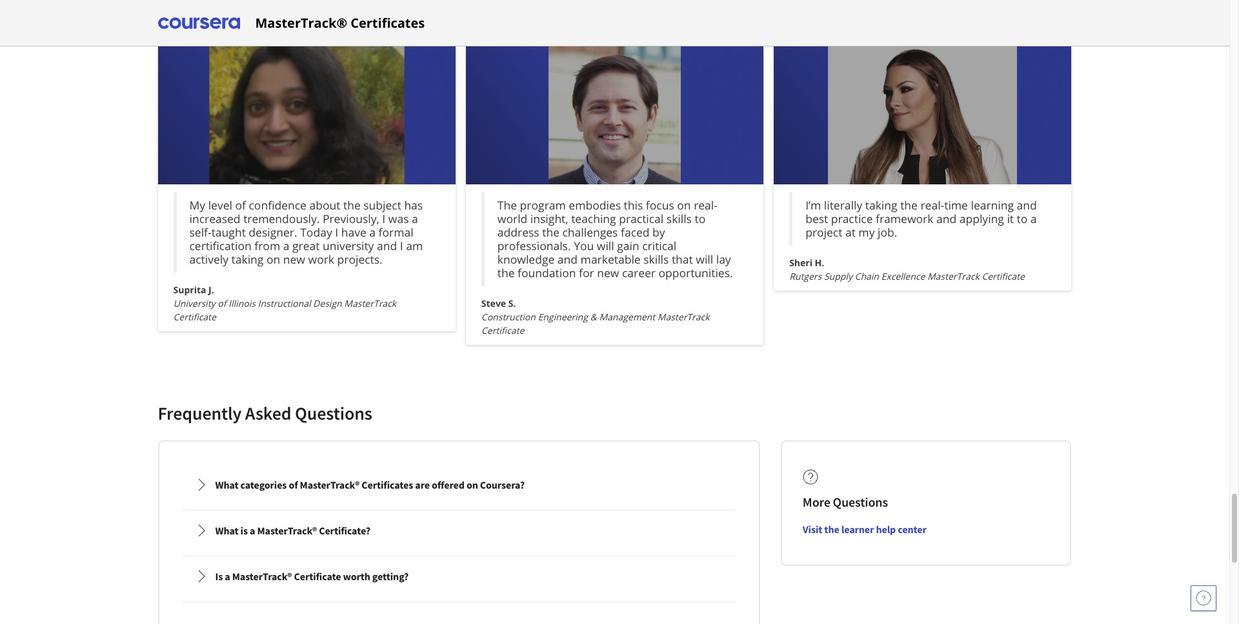 Task type: describe. For each thing, give the bounding box(es) containing it.
mastertrack inside the suprita j. university of illinois instructional design mastertrack certificate
[[344, 298, 396, 310]]

certificate inside the suprita j. university of illinois instructional design mastertrack certificate
[[173, 311, 216, 323]]

best
[[806, 211, 828, 227]]

and left applying on the top
[[936, 211, 957, 227]]

s.
[[508, 298, 516, 310]]

real- inside i'm literally taking the real-time learning and best practice framework and applying it to a project at my job.
[[921, 198, 944, 213]]

you
[[574, 238, 594, 254]]

1 horizontal spatial i
[[382, 211, 385, 227]]

0 horizontal spatial will
[[597, 238, 614, 254]]

certificate inside steve s. construction engineering & management mastertrack certificate
[[481, 325, 524, 337]]

actively
[[189, 252, 228, 267]]

and inside my level of confidence about the subject has increased tremendously. previously, i was a self-taught designer. today i have a formal certification from a great university and i am actively taking on new work projects.
[[377, 238, 397, 254]]

categories
[[240, 479, 287, 492]]

faced
[[621, 225, 650, 240]]

from
[[254, 238, 280, 254]]

level
[[208, 198, 232, 213]]

lay
[[716, 252, 731, 267]]

the program embodies this focus on real- world insight, teaching practical skills to address the challenges faced by professionals. you will gain critical knowledge and marketable skills that will lay the foundation for new career opportunities.
[[497, 198, 733, 281]]

knowledge
[[497, 252, 555, 267]]

excellence
[[881, 271, 925, 283]]

world
[[497, 211, 527, 227]]

gain
[[617, 238, 639, 254]]

0 vertical spatial certificates
[[351, 14, 425, 31]]

frequently asked questions element
[[147, 402, 1082, 625]]

to inside i'm literally taking the real-time learning and best practice framework and applying it to a project at my job.
[[1017, 211, 1028, 227]]

about
[[309, 198, 340, 213]]

mastertrack® inside what is a mastertrack® certificate? dropdown button
[[257, 525, 317, 538]]

what for what is a mastertrack® certificate?
[[215, 525, 238, 538]]

help
[[876, 523, 896, 536]]

0 horizontal spatial i
[[335, 225, 338, 240]]

has
[[404, 198, 423, 213]]

certificate inside dropdown button
[[294, 571, 341, 584]]

collapsed list
[[180, 463, 738, 605]]

job.
[[878, 225, 897, 240]]

what categories of mastertrack® certificates are offered on coursera?
[[215, 479, 525, 492]]

challenges
[[562, 225, 618, 240]]

confidence
[[249, 198, 307, 213]]

j.
[[208, 284, 214, 296]]

career
[[622, 265, 656, 281]]

of for categories
[[289, 479, 298, 492]]

of inside the suprita j. university of illinois instructional design mastertrack certificate
[[218, 298, 226, 310]]

my
[[859, 225, 875, 240]]

more questions
[[803, 494, 888, 511]]

is a mastertrack® certificate worth getting?
[[215, 571, 409, 584]]

marketable
[[581, 252, 641, 267]]

today
[[300, 225, 332, 240]]

&
[[590, 311, 597, 323]]

time
[[944, 198, 968, 213]]

mastertrack for the program embodies this focus on real- world insight, teaching practical skills to address the challenges faced by professionals. you will gain critical knowledge and marketable skills that will lay the foundation for new career opportunities.
[[657, 311, 710, 323]]

more
[[803, 494, 830, 511]]

the inside i'm literally taking the real-time learning and best practice framework and applying it to a project at my job.
[[900, 198, 918, 213]]

work
[[308, 252, 334, 267]]

have
[[341, 225, 366, 240]]

asked
[[245, 402, 291, 425]]

help center image
[[1196, 591, 1211, 607]]

new for career
[[597, 265, 619, 281]]

visit the learner help center
[[803, 523, 927, 536]]

project
[[806, 225, 842, 240]]

this
[[624, 198, 643, 213]]

sheri h. rutgers supply chain excellence mastertrack certificate
[[789, 257, 1025, 283]]

rutgers
[[789, 271, 822, 283]]

insight,
[[530, 211, 568, 227]]

frequently asked questions
[[158, 402, 372, 425]]

my level of confidence about the subject has increased tremendously. previously, i was a self-taught designer. today i have a formal certification from a great university and i am actively taking on new work projects.
[[189, 198, 423, 267]]

was
[[388, 211, 409, 227]]

and inside the program embodies this focus on real- world insight, teaching practical skills to address the challenges faced by professionals. you will gain critical knowledge and marketable skills that will lay the foundation for new career opportunities.
[[557, 252, 578, 267]]

is
[[240, 525, 248, 538]]

on inside my level of confidence about the subject has increased tremendously. previously, i was a self-taught designer. today i have a formal certification from a great university and i am actively taking on new work projects.
[[266, 252, 280, 267]]

the up s.
[[497, 265, 515, 281]]

teaching
[[571, 211, 616, 227]]

embodies
[[569, 198, 621, 213]]

at
[[845, 225, 856, 240]]

i'm
[[806, 198, 821, 213]]

mastertrack® certificates
[[255, 14, 425, 31]]

increased
[[189, 211, 240, 227]]

and right 'it'
[[1017, 198, 1037, 213]]

coursera image
[[158, 13, 240, 33]]

the down program
[[542, 225, 560, 240]]

suprita
[[173, 284, 206, 296]]

0 vertical spatial skills
[[667, 211, 692, 227]]

applying
[[959, 211, 1004, 227]]

am
[[406, 238, 423, 254]]

what for what categories of mastertrack® certificates are offered on coursera?
[[215, 479, 238, 492]]

projects.
[[337, 252, 383, 267]]



Task type: locate. For each thing, give the bounding box(es) containing it.
of inside dropdown button
[[289, 479, 298, 492]]

certificate
[[982, 271, 1025, 283], [173, 311, 216, 323], [481, 325, 524, 337], [294, 571, 341, 584]]

0 horizontal spatial real-
[[694, 198, 718, 213]]

certificate down construction
[[481, 325, 524, 337]]

of right categories
[[289, 479, 298, 492]]

1 horizontal spatial new
[[597, 265, 619, 281]]

self-
[[189, 225, 211, 240]]

to inside the program embodies this focus on real- world insight, teaching practical skills to address the challenges faced by professionals. you will gain critical knowledge and marketable skills that will lay the foundation for new career opportunities.
[[695, 211, 706, 227]]

is
[[215, 571, 223, 584]]

real-
[[694, 198, 718, 213], [921, 198, 944, 213]]

1 horizontal spatial taking
[[865, 198, 897, 213]]

to right 'it'
[[1017, 211, 1028, 227]]

certificate inside sheri h. rutgers supply chain excellence mastertrack certificate
[[982, 271, 1025, 283]]

the right visit
[[824, 523, 839, 536]]

skills
[[667, 211, 692, 227], [644, 252, 669, 267]]

certificate left worth
[[294, 571, 341, 584]]

mastertrack® inside what categories of mastertrack® certificates are offered on coursera? dropdown button
[[300, 479, 360, 492]]

of left illinois at the left
[[218, 298, 226, 310]]

i left have
[[335, 225, 338, 240]]

skills left that
[[644, 252, 669, 267]]

1 vertical spatial of
[[218, 298, 226, 310]]

it
[[1007, 211, 1014, 227]]

on
[[677, 198, 691, 213], [266, 252, 280, 267], [467, 479, 478, 492]]

1 vertical spatial mastertrack
[[344, 298, 396, 310]]

0 horizontal spatial on
[[266, 252, 280, 267]]

literally
[[824, 198, 862, 213]]

2 horizontal spatial on
[[677, 198, 691, 213]]

new for work
[[283, 252, 305, 267]]

0 vertical spatial mastertrack
[[927, 271, 980, 283]]

mastertrack right excellence
[[927, 271, 980, 283]]

a inside dropdown button
[[250, 525, 255, 538]]

the right about
[[343, 198, 361, 213]]

0 horizontal spatial to
[[695, 211, 706, 227]]

what is a mastertrack® certificate?
[[215, 525, 371, 538]]

supply
[[824, 271, 852, 283]]

2 to from the left
[[1017, 211, 1028, 227]]

learning
[[971, 198, 1014, 213]]

on down designer.
[[266, 252, 280, 267]]

mastertrack down opportunities.
[[657, 311, 710, 323]]

1 vertical spatial skills
[[644, 252, 669, 267]]

1 to from the left
[[695, 211, 706, 227]]

1 vertical spatial what
[[215, 525, 238, 538]]

mastertrack for i'm literally taking the real-time learning and best practice framework and applying it to a project at my job.
[[927, 271, 980, 283]]

and
[[1017, 198, 1037, 213], [936, 211, 957, 227], [377, 238, 397, 254], [557, 252, 578, 267]]

real- inside the program embodies this focus on real- world insight, teaching practical skills to address the challenges faced by professionals. you will gain critical knowledge and marketable skills that will lay the foundation for new career opportunities.
[[694, 198, 718, 213]]

1 horizontal spatial to
[[1017, 211, 1028, 227]]

i left was at the top left
[[382, 211, 385, 227]]

h.
[[815, 257, 824, 269]]

visit
[[803, 523, 822, 536]]

suprita j. university of illinois instructional design mastertrack certificate
[[173, 284, 396, 323]]

program
[[520, 198, 566, 213]]

by
[[653, 225, 665, 240]]

1 horizontal spatial will
[[696, 252, 713, 267]]

mastertrack® inside is a mastertrack® certificate worth getting? dropdown button
[[232, 571, 292, 584]]

what left is
[[215, 525, 238, 538]]

steve s. construction engineering & management mastertrack certificate
[[481, 298, 710, 337]]

the inside frequently asked questions element
[[824, 523, 839, 536]]

critical
[[642, 238, 677, 254]]

to
[[695, 211, 706, 227], [1017, 211, 1028, 227]]

tremendously.
[[243, 211, 320, 227]]

formal
[[379, 225, 413, 240]]

real- right focus
[[694, 198, 718, 213]]

1 horizontal spatial of
[[235, 198, 246, 213]]

opportunities.
[[659, 265, 733, 281]]

i'm literally taking the real-time learning and best practice framework and applying it to a project at my job.
[[806, 198, 1037, 240]]

1 what from the top
[[215, 479, 238, 492]]

engineering
[[538, 311, 588, 323]]

of
[[235, 198, 246, 213], [218, 298, 226, 310], [289, 479, 298, 492]]

2 horizontal spatial i
[[400, 238, 403, 254]]

practice
[[831, 211, 873, 227]]

the
[[497, 198, 517, 213]]

2 what from the top
[[215, 525, 238, 538]]

1 horizontal spatial real-
[[921, 198, 944, 213]]

certificate down 'it'
[[982, 271, 1025, 283]]

0 horizontal spatial mastertrack
[[344, 298, 396, 310]]

mastertrack®
[[255, 14, 347, 31], [300, 479, 360, 492], [257, 525, 317, 538], [232, 571, 292, 584]]

will
[[597, 238, 614, 254], [696, 252, 713, 267]]

0 vertical spatial questions
[[295, 402, 372, 425]]

on right offered
[[467, 479, 478, 492]]

taking inside my level of confidence about the subject has increased tremendously. previously, i was a self-taught designer. today i have a formal certification from a great university and i am actively taking on new work projects.
[[231, 252, 264, 267]]

certificates inside dropdown button
[[362, 479, 413, 492]]

worth
[[343, 571, 370, 584]]

0 horizontal spatial taking
[[231, 252, 264, 267]]

certificates
[[351, 14, 425, 31], [362, 479, 413, 492]]

is a mastertrack® certificate worth getting? button
[[184, 559, 734, 595]]

center
[[898, 523, 927, 536]]

of inside my level of confidence about the subject has increased tremendously. previously, i was a self-taught designer. today i have a formal certification from a great university and i am actively taking on new work projects.
[[235, 198, 246, 213]]

chain
[[855, 271, 879, 283]]

0 vertical spatial on
[[677, 198, 691, 213]]

mastertrack
[[927, 271, 980, 283], [344, 298, 396, 310], [657, 311, 710, 323]]

on right focus
[[677, 198, 691, 213]]

2 vertical spatial on
[[467, 479, 478, 492]]

taught
[[211, 225, 246, 240]]

are
[[415, 479, 430, 492]]

getting?
[[372, 571, 409, 584]]

on inside the program embodies this focus on real- world insight, teaching practical skills to address the challenges faced by professionals. you will gain critical knowledge and marketable skills that will lay the foundation for new career opportunities.
[[677, 198, 691, 213]]

of for level
[[235, 198, 246, 213]]

new left work
[[283, 252, 305, 267]]

sheri
[[789, 257, 813, 269]]

a inside i'm literally taking the real-time learning and best practice framework and applying it to a project at my job.
[[1031, 211, 1037, 227]]

and left for
[[557, 252, 578, 267]]

1 horizontal spatial questions
[[833, 494, 888, 511]]

1 real- from the left
[[694, 198, 718, 213]]

foundation
[[518, 265, 576, 281]]

framework
[[876, 211, 933, 227]]

new right for
[[597, 265, 619, 281]]

mastertrack inside steve s. construction engineering & management mastertrack certificate
[[657, 311, 710, 323]]

will left lay
[[696, 252, 713, 267]]

focus
[[646, 198, 674, 213]]

taking down taught
[[231, 252, 264, 267]]

great
[[292, 238, 320, 254]]

illinois
[[229, 298, 256, 310]]

instructional
[[258, 298, 311, 310]]

will right you
[[597, 238, 614, 254]]

design
[[313, 298, 342, 310]]

2 horizontal spatial of
[[289, 479, 298, 492]]

and left the am
[[377, 238, 397, 254]]

taking inside i'm literally taking the real-time learning and best practice framework and applying it to a project at my job.
[[865, 198, 897, 213]]

offered
[[432, 479, 465, 492]]

to right focus
[[695, 211, 706, 227]]

the
[[343, 198, 361, 213], [900, 198, 918, 213], [542, 225, 560, 240], [497, 265, 515, 281], [824, 523, 839, 536]]

questions
[[295, 402, 372, 425], [833, 494, 888, 511]]

what left categories
[[215, 479, 238, 492]]

what is a mastertrack® certificate? button
[[184, 513, 734, 549]]

new inside my level of confidence about the subject has increased tremendously. previously, i was a self-taught designer. today i have a formal certification from a great university and i am actively taking on new work projects.
[[283, 252, 305, 267]]

subject
[[364, 198, 401, 213]]

0 horizontal spatial of
[[218, 298, 226, 310]]

new
[[283, 252, 305, 267], [597, 265, 619, 281]]

that
[[672, 252, 693, 267]]

on inside what categories of mastertrack® certificates are offered on coursera? dropdown button
[[467, 479, 478, 492]]

0 vertical spatial what
[[215, 479, 238, 492]]

address
[[497, 225, 539, 240]]

steve
[[481, 298, 506, 310]]

university
[[323, 238, 374, 254]]

visit the learner help center link
[[803, 523, 927, 536]]

professionals.
[[497, 238, 571, 254]]

0 horizontal spatial new
[[283, 252, 305, 267]]

taking up job.
[[865, 198, 897, 213]]

1 vertical spatial taking
[[231, 252, 264, 267]]

i left the am
[[400, 238, 403, 254]]

2 horizontal spatial mastertrack
[[927, 271, 980, 283]]

my
[[189, 198, 205, 213]]

1 horizontal spatial mastertrack
[[657, 311, 710, 323]]

designer.
[[249, 225, 297, 240]]

real- left applying on the top
[[921, 198, 944, 213]]

certificate down university
[[173, 311, 216, 323]]

new inside the program embodies this focus on real- world insight, teaching practical skills to address the challenges faced by professionals. you will gain critical knowledge and marketable skills that will lay the foundation for new career opportunities.
[[597, 265, 619, 281]]

1 horizontal spatial on
[[467, 479, 478, 492]]

construction
[[481, 311, 536, 323]]

0 horizontal spatial questions
[[295, 402, 372, 425]]

previously,
[[323, 211, 379, 227]]

coursera?
[[480, 479, 525, 492]]

1 vertical spatial certificates
[[362, 479, 413, 492]]

certificate?
[[319, 525, 371, 538]]

2 vertical spatial of
[[289, 479, 298, 492]]

taking
[[865, 198, 897, 213], [231, 252, 264, 267]]

management
[[599, 311, 655, 323]]

a inside dropdown button
[[225, 571, 230, 584]]

what categories of mastertrack® certificates are offered on coursera? button
[[184, 467, 734, 503]]

2 real- from the left
[[921, 198, 944, 213]]

the left time
[[900, 198, 918, 213]]

1 vertical spatial on
[[266, 252, 280, 267]]

frequently
[[158, 402, 242, 425]]

the inside my level of confidence about the subject has increased tremendously. previously, i was a self-taught designer. today i have a formal certification from a great university and i am actively taking on new work projects.
[[343, 198, 361, 213]]

practical
[[619, 211, 664, 227]]

for
[[579, 265, 594, 281]]

mastertrack right design
[[344, 298, 396, 310]]

0 vertical spatial taking
[[865, 198, 897, 213]]

university
[[173, 298, 215, 310]]

skills right by at the top right of the page
[[667, 211, 692, 227]]

2 vertical spatial mastertrack
[[657, 311, 710, 323]]

1 vertical spatial questions
[[833, 494, 888, 511]]

of right level
[[235, 198, 246, 213]]

0 vertical spatial of
[[235, 198, 246, 213]]

mastertrack inside sheri h. rutgers supply chain excellence mastertrack certificate
[[927, 271, 980, 283]]



Task type: vqa. For each thing, say whether or not it's contained in the screenshot.
top yale
no



